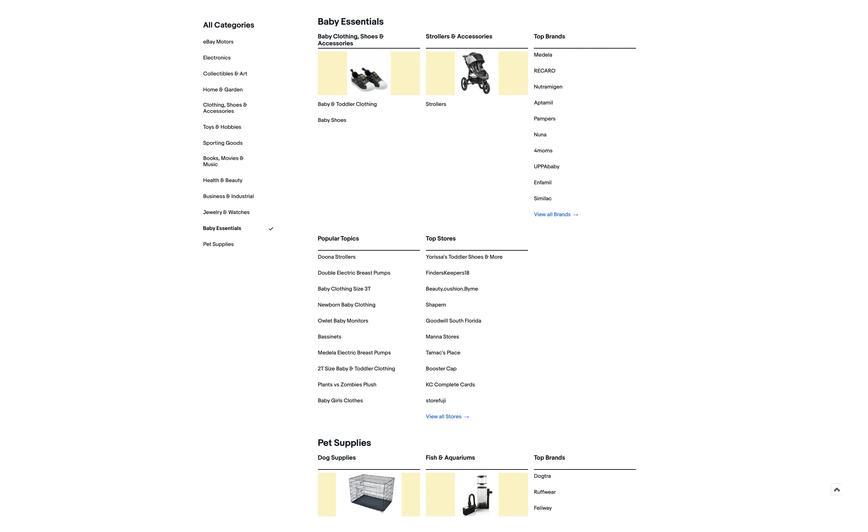 Task type: vqa. For each thing, say whether or not it's contained in the screenshot.
registered
no



Task type: describe. For each thing, give the bounding box(es) containing it.
view all brands link
[[534, 212, 578, 218]]

business & industrial link
[[203, 193, 254, 200]]

all categories
[[203, 21, 254, 30]]

clothing down baby clothing, shoes & accessories image
[[356, 101, 377, 108]]

0 vertical spatial toddler
[[336, 101, 355, 108]]

jewelry & watches
[[203, 209, 250, 216]]

similac link
[[534, 196, 552, 202]]

collectibles & art link
[[203, 71, 247, 77]]

nuna
[[534, 132, 547, 138]]

recaro
[[534, 68, 555, 75]]

baby clothing, shoes & accessories image
[[347, 52, 391, 95]]

all for stores
[[439, 414, 445, 421]]

more
[[490, 254, 503, 261]]

1 horizontal spatial baby essentials link
[[315, 16, 384, 28]]

dog supplies
[[318, 455, 356, 462]]

dogtra link
[[534, 474, 551, 480]]

medela for medela link
[[534, 52, 552, 59]]

doona strollers
[[318, 254, 356, 261]]

owlet
[[318, 318, 332, 325]]

movies
[[221, 155, 238, 162]]

accessories inside clothing, shoes & accessories
[[203, 108, 234, 115]]

popular
[[318, 235, 339, 243]]

brands for supplies
[[545, 455, 565, 462]]

aptamil
[[534, 100, 553, 106]]

stores for top stores
[[437, 235, 456, 243]]

top stores
[[426, 235, 456, 243]]

1 horizontal spatial pet supplies link
[[315, 438, 371, 450]]

baby clothing, shoes & accessories
[[318, 33, 384, 47]]

2 vertical spatial stores
[[446, 414, 462, 421]]

storefuji
[[426, 398, 446, 405]]

sporting goods
[[203, 140, 242, 147]]

fish & aquariums
[[426, 455, 475, 462]]

& inside books, movies & music
[[240, 155, 243, 162]]

newborn baby clothing
[[318, 302, 376, 309]]

aquariums
[[444, 455, 475, 462]]

all for brands
[[547, 212, 553, 218]]

view all stores
[[426, 414, 463, 421]]

shoes inside baby clothing, shoes & accessories
[[360, 33, 378, 40]]

tamac's place
[[426, 350, 460, 357]]

toys & hobbies
[[203, 124, 241, 131]]

baby shoes
[[318, 117, 346, 124]]

1 vertical spatial brands
[[554, 212, 571, 218]]

beauty
[[225, 177, 242, 184]]

newborn baby clothing link
[[318, 302, 376, 309]]

feliway link
[[534, 506, 552, 512]]

pampers
[[534, 116, 556, 122]]

bassinets
[[318, 334, 341, 341]]

clothing, shoes & accessories
[[203, 102, 247, 115]]

garden
[[224, 86, 243, 93]]

booster
[[426, 366, 445, 373]]

strollers & accessories image
[[455, 52, 499, 95]]

clothing, shoes & accessories link
[[203, 102, 254, 115]]

0 horizontal spatial pet
[[203, 241, 211, 248]]

plants
[[318, 382, 333, 389]]

complete
[[434, 382, 459, 389]]

yorissa's
[[426, 254, 447, 261]]

breast for medela electric breast pumps
[[357, 350, 373, 357]]

toys & hobbies link
[[203, 124, 241, 131]]

health
[[203, 177, 219, 184]]

electric for medela
[[337, 350, 356, 357]]

art
[[239, 71, 247, 77]]

kc
[[426, 382, 433, 389]]

owlet baby monitors link
[[318, 318, 368, 325]]

ruffwear
[[534, 490, 556, 496]]

baby inside baby clothing, shoes & accessories
[[318, 33, 332, 40]]

2 horizontal spatial accessories
[[457, 33, 492, 40]]

plush
[[363, 382, 376, 389]]

breast for double electric breast pumps
[[357, 270, 372, 277]]

manna
[[426, 334, 442, 341]]

plants vs zombies plush
[[318, 382, 376, 389]]

industrial
[[231, 193, 254, 200]]

1 vertical spatial baby essentials link
[[203, 225, 241, 232]]

pampers link
[[534, 116, 556, 122]]

girls
[[331, 398, 343, 405]]

ebay motors
[[203, 39, 233, 45]]

clothing up plush
[[374, 366, 395, 373]]

books,
[[203, 155, 220, 162]]

3t
[[365, 286, 371, 293]]

strollers link
[[426, 101, 446, 108]]

aptamil link
[[534, 100, 553, 106]]

owlet baby monitors
[[318, 318, 368, 325]]

health & beauty
[[203, 177, 242, 184]]

dogtra
[[534, 474, 551, 480]]

fish & aquariums image
[[455, 474, 499, 517]]

yorissa's toddler shoes & more link
[[426, 254, 503, 261]]

4moms
[[534, 148, 553, 154]]

recaro link
[[534, 68, 555, 75]]

0 vertical spatial pet supplies
[[203, 241, 234, 248]]

bassinets link
[[318, 334, 341, 341]]

nutramigen
[[534, 84, 563, 90]]

clothing down 3t
[[355, 302, 376, 309]]

& inside clothing, shoes & accessories
[[243, 102, 247, 109]]

beauty.cushion.byme
[[426, 286, 478, 293]]

0 horizontal spatial baby essentials
[[203, 225, 241, 232]]

dog supplies image
[[336, 474, 402, 517]]

vs
[[334, 382, 339, 389]]

medela for medela electric breast pumps
[[318, 350, 336, 357]]

dog
[[318, 455, 330, 462]]

business
[[203, 193, 225, 200]]

manna stores link
[[426, 334, 459, 341]]

1 vertical spatial toddler
[[449, 254, 467, 261]]

tamac's
[[426, 350, 446, 357]]

baby girls clothes link
[[318, 398, 363, 405]]

0 horizontal spatial pet supplies link
[[203, 241, 234, 248]]

beauty.cushion.byme link
[[426, 286, 478, 293]]

top brands for pet supplies
[[534, 455, 565, 462]]

view all brands
[[534, 212, 572, 218]]

kc complete cards link
[[426, 382, 475, 389]]

view all stores link
[[426, 414, 469, 421]]

home & garden link
[[203, 86, 243, 93]]

business & industrial
[[203, 193, 254, 200]]

view for brands
[[534, 212, 546, 218]]

kc complete cards
[[426, 382, 475, 389]]



Task type: locate. For each thing, give the bounding box(es) containing it.
pet up dog at the left bottom of the page
[[318, 438, 332, 450]]

1 vertical spatial strollers
[[426, 101, 446, 108]]

0 vertical spatial size
[[353, 286, 363, 293]]

0 horizontal spatial baby essentials link
[[203, 225, 241, 232]]

supplies down 'jewelry & watches'
[[212, 241, 234, 248]]

pet supplies link down jewelry
[[203, 241, 234, 248]]

medela down bassinets
[[318, 350, 336, 357]]

top up 'dogtra'
[[534, 455, 544, 462]]

electric for double
[[337, 270, 355, 277]]

electric up baby clothing size 3t
[[337, 270, 355, 277]]

nutramigen link
[[534, 84, 563, 90]]

clothing,
[[333, 33, 359, 40], [203, 102, 225, 109]]

1 top brands from the top
[[534, 33, 565, 40]]

sporting goods link
[[203, 140, 242, 147]]

0 horizontal spatial all
[[439, 414, 445, 421]]

1 horizontal spatial accessories
[[318, 40, 353, 47]]

0 vertical spatial brands
[[545, 33, 565, 40]]

1 horizontal spatial all
[[547, 212, 553, 218]]

baby essentials
[[318, 16, 384, 28], [203, 225, 241, 232]]

goodwill south florida
[[426, 318, 481, 325]]

enfamil link
[[534, 180, 552, 186]]

south
[[449, 318, 464, 325]]

0 vertical spatial view
[[534, 212, 546, 218]]

breast up 2t size baby & toddler clothing link
[[357, 350, 373, 357]]

2 top brands from the top
[[534, 455, 565, 462]]

0 vertical spatial pumps
[[374, 270, 390, 277]]

1 horizontal spatial view
[[534, 212, 546, 218]]

1 horizontal spatial essentials
[[341, 16, 384, 28]]

doona
[[318, 254, 334, 261]]

0 vertical spatial all
[[547, 212, 553, 218]]

1 vertical spatial pet supplies
[[318, 438, 371, 450]]

1 vertical spatial baby essentials
[[203, 225, 241, 232]]

manna stores
[[426, 334, 459, 341]]

all down 'storefuji'
[[439, 414, 445, 421]]

1 vertical spatial top
[[426, 235, 436, 243]]

strollers & accessories
[[426, 33, 492, 40]]

size right 2t
[[325, 366, 335, 373]]

stores for manna stores
[[443, 334, 459, 341]]

1 horizontal spatial pet
[[318, 438, 332, 450]]

supplies right dog at the left bottom of the page
[[331, 455, 356, 462]]

view for stores
[[426, 414, 438, 421]]

toddler up baby shoes
[[336, 101, 355, 108]]

fish & aquariums link
[[426, 455, 528, 468]]

0 vertical spatial top
[[534, 33, 544, 40]]

1 horizontal spatial size
[[353, 286, 363, 293]]

2 vertical spatial brands
[[545, 455, 565, 462]]

toys
[[203, 124, 214, 131]]

1 vertical spatial pumps
[[374, 350, 391, 357]]

place
[[447, 350, 460, 357]]

1 vertical spatial supplies
[[334, 438, 371, 450]]

music
[[203, 161, 218, 168]]

1 vertical spatial stores
[[443, 334, 459, 341]]

0 horizontal spatial medela
[[318, 350, 336, 357]]

1 horizontal spatial medela
[[534, 52, 552, 59]]

1 vertical spatial essentials
[[216, 225, 241, 232]]

0 vertical spatial baby essentials
[[318, 16, 384, 28]]

storefuji link
[[426, 398, 446, 405]]

0 horizontal spatial accessories
[[203, 108, 234, 115]]

0 vertical spatial top brands
[[534, 33, 565, 40]]

sporting
[[203, 140, 224, 147]]

electric
[[337, 270, 355, 277], [337, 350, 356, 357]]

strollers for strollers & accessories
[[426, 33, 450, 40]]

newborn
[[318, 302, 340, 309]]

watches
[[228, 209, 250, 216]]

pet
[[203, 241, 211, 248], [318, 438, 332, 450]]

collectibles & art
[[203, 71, 247, 77]]

1 horizontal spatial pet supplies
[[318, 438, 371, 450]]

size
[[353, 286, 363, 293], [325, 366, 335, 373]]

toddler up finderskeepers18 link at the right of the page
[[449, 254, 467, 261]]

0 vertical spatial baby essentials link
[[315, 16, 384, 28]]

1 vertical spatial electric
[[337, 350, 356, 357]]

2 vertical spatial supplies
[[331, 455, 356, 462]]

2 vertical spatial top
[[534, 455, 544, 462]]

electric up 2t size baby & toddler clothing link
[[337, 350, 356, 357]]

stores up place
[[443, 334, 459, 341]]

pet supplies up dog supplies
[[318, 438, 371, 450]]

1 vertical spatial medela
[[318, 350, 336, 357]]

baby clothing size 3t
[[318, 286, 371, 293]]

size left 3t
[[353, 286, 363, 293]]

fish
[[426, 455, 437, 462]]

pumps
[[374, 270, 390, 277], [374, 350, 391, 357]]

clothing, inside clothing, shoes & accessories
[[203, 102, 225, 109]]

top up medela link
[[534, 33, 544, 40]]

0 horizontal spatial size
[[325, 366, 335, 373]]

0 horizontal spatial view
[[426, 414, 438, 421]]

view
[[534, 212, 546, 218], [426, 414, 438, 421]]

0 vertical spatial stores
[[437, 235, 456, 243]]

0 vertical spatial supplies
[[212, 241, 234, 248]]

0 vertical spatial pet
[[203, 241, 211, 248]]

& inside baby clothing, shoes & accessories
[[379, 33, 384, 40]]

pumps for medela electric breast pumps
[[374, 350, 391, 357]]

baby essentials link
[[315, 16, 384, 28], [203, 225, 241, 232]]

all down similac link
[[547, 212, 553, 218]]

uppababy
[[534, 164, 560, 170]]

home
[[203, 86, 218, 93]]

essentials down 'jewelry & watches'
[[216, 225, 241, 232]]

4moms link
[[534, 148, 553, 154]]

pumps for double electric breast pumps
[[374, 270, 390, 277]]

2t size baby & toddler clothing
[[318, 366, 395, 373]]

essentials up baby clothing, shoes & accessories link
[[341, 16, 384, 28]]

all
[[203, 21, 212, 30]]

1 vertical spatial clothing,
[[203, 102, 225, 109]]

1 vertical spatial pet
[[318, 438, 332, 450]]

pet supplies link up dog supplies
[[315, 438, 371, 450]]

medela up recaro
[[534, 52, 552, 59]]

0 horizontal spatial pet supplies
[[203, 241, 234, 248]]

1 vertical spatial size
[[325, 366, 335, 373]]

top for essentials
[[534, 33, 544, 40]]

books, movies & music
[[203, 155, 243, 168]]

motors
[[216, 39, 233, 45]]

clothing, inside baby clothing, shoes & accessories
[[333, 33, 359, 40]]

baby essentials link down 'jewelry & watches'
[[203, 225, 241, 232]]

0 vertical spatial electric
[[337, 270, 355, 277]]

top up yorissa's
[[426, 235, 436, 243]]

shoes inside clothing, shoes & accessories
[[227, 102, 242, 109]]

cap
[[446, 366, 457, 373]]

1 vertical spatial breast
[[357, 350, 373, 357]]

feliway
[[534, 506, 552, 512]]

2 vertical spatial strollers
[[335, 254, 356, 261]]

monitors
[[347, 318, 368, 325]]

0 vertical spatial strollers
[[426, 33, 450, 40]]

clothes
[[344, 398, 363, 405]]

jewelry
[[203, 209, 222, 216]]

pet supplies down jewelry
[[203, 241, 234, 248]]

2 vertical spatial toddler
[[354, 366, 373, 373]]

pet down jewelry
[[203, 241, 211, 248]]

medela electric breast pumps link
[[318, 350, 391, 357]]

toddler up plush
[[354, 366, 373, 373]]

top brands up medela link
[[534, 33, 565, 40]]

popular topics
[[318, 235, 359, 243]]

books, movies & music link
[[203, 155, 254, 168]]

accessories inside baby clothing, shoes & accessories
[[318, 40, 353, 47]]

1 vertical spatial top brands
[[534, 455, 565, 462]]

view down 'storefuji'
[[426, 414, 438, 421]]

breast up 3t
[[357, 270, 372, 277]]

baby essentials down 'jewelry & watches'
[[203, 225, 241, 232]]

baby essentials up baby clothing, shoes & accessories
[[318, 16, 384, 28]]

0 vertical spatial pet supplies link
[[203, 241, 234, 248]]

cards
[[460, 382, 475, 389]]

ebay motors link
[[203, 39, 233, 45]]

1 vertical spatial all
[[439, 414, 445, 421]]

ruffwear link
[[534, 490, 556, 496]]

top brands up 'dogtra'
[[534, 455, 565, 462]]

1 horizontal spatial baby essentials
[[318, 16, 384, 28]]

stores down 'storefuji'
[[446, 414, 462, 421]]

0 horizontal spatial clothing,
[[203, 102, 225, 109]]

baby clothing size 3t link
[[318, 286, 371, 293]]

baby essentials link up baby clothing, shoes & accessories
[[315, 16, 384, 28]]

top brands for baby essentials
[[534, 33, 565, 40]]

zombies
[[340, 382, 362, 389]]

clothing up newborn baby clothing link
[[331, 286, 352, 293]]

toddler
[[336, 101, 355, 108], [449, 254, 467, 261], [354, 366, 373, 373]]

categories
[[214, 21, 254, 30]]

0 vertical spatial medela
[[534, 52, 552, 59]]

2t size baby & toddler clothing link
[[318, 366, 395, 373]]

1 vertical spatial pet supplies link
[[315, 438, 371, 450]]

shapem link
[[426, 302, 446, 309]]

baby clothing, shoes & accessories link
[[318, 33, 420, 47]]

baby
[[318, 16, 339, 28], [318, 33, 332, 40], [318, 101, 330, 108], [318, 117, 330, 124], [203, 225, 215, 232], [318, 286, 330, 293], [341, 302, 353, 309], [334, 318, 346, 325], [336, 366, 348, 373], [318, 398, 330, 405]]

strollers for strollers link
[[426, 101, 446, 108]]

view down similac link
[[534, 212, 546, 218]]

finderskeepers18 link
[[426, 270, 469, 277]]

shoes
[[360, 33, 378, 40], [227, 102, 242, 109], [331, 117, 346, 124], [468, 254, 484, 261]]

strollers & accessories link
[[426, 33, 528, 47]]

tamac's place link
[[426, 350, 460, 357]]

electronics link
[[203, 55, 230, 61]]

1 horizontal spatial clothing,
[[333, 33, 359, 40]]

1 vertical spatial view
[[426, 414, 438, 421]]

all
[[547, 212, 553, 218], [439, 414, 445, 421]]

0 vertical spatial clothing,
[[333, 33, 359, 40]]

collectibles
[[203, 71, 233, 77]]

goodwill south florida link
[[426, 318, 481, 325]]

baby & toddler clothing link
[[318, 101, 377, 108]]

0 horizontal spatial essentials
[[216, 225, 241, 232]]

0 vertical spatial essentials
[[341, 16, 384, 28]]

0 vertical spatial breast
[[357, 270, 372, 277]]

jewelry & watches link
[[203, 209, 250, 216]]

supplies up dog supplies
[[334, 438, 371, 450]]

brands for essentials
[[545, 33, 565, 40]]

baby girls clothes
[[318, 398, 363, 405]]

top for supplies
[[534, 455, 544, 462]]

booster cap link
[[426, 366, 457, 373]]

stores up yorissa's
[[437, 235, 456, 243]]



